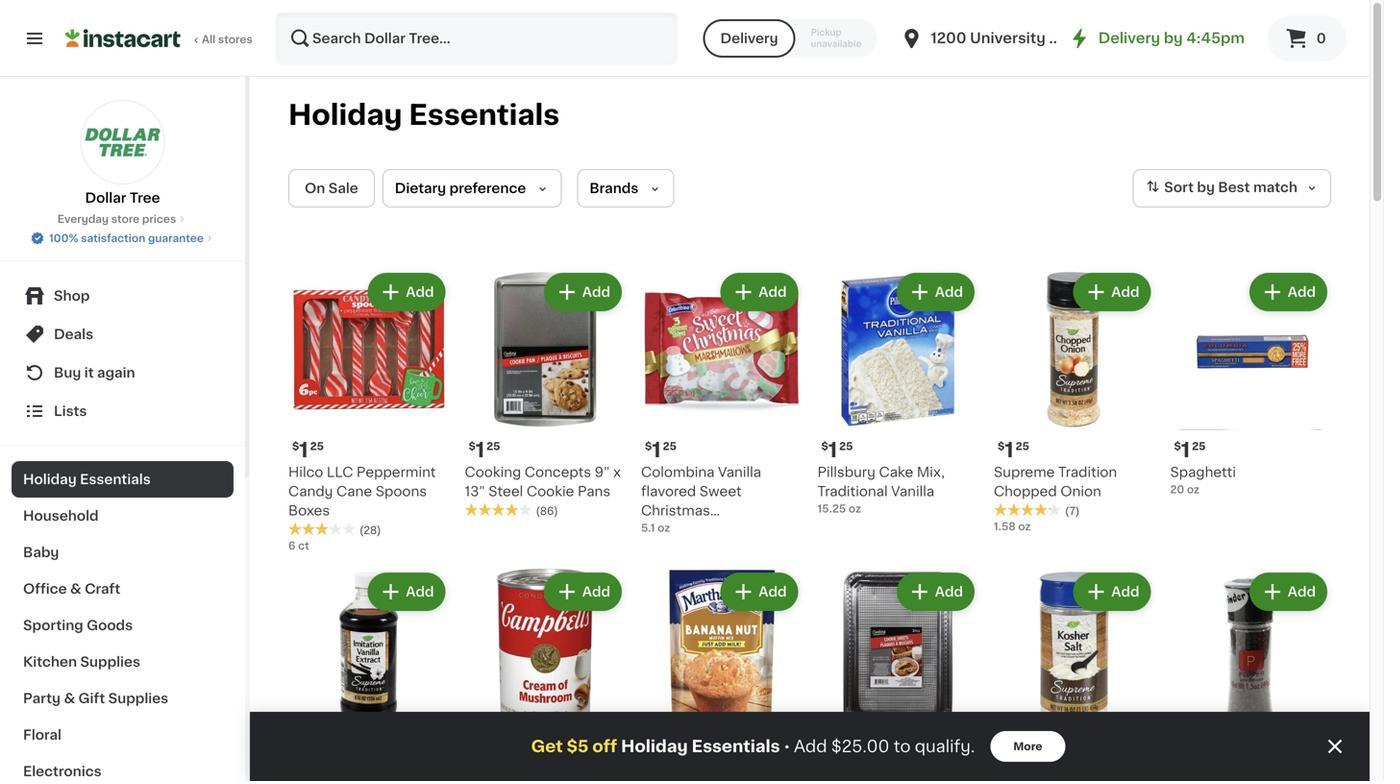 Task type: locate. For each thing, give the bounding box(es) containing it.
1 up chopped
[[1005, 440, 1014, 460]]

0 horizontal spatial vanilla
[[718, 466, 761, 479]]

25 right off
[[663, 741, 677, 752]]

1200
[[931, 31, 966, 45]]

by left 4:45pm
[[1164, 31, 1183, 45]]

dollar tree logo image
[[80, 100, 165, 185]]

25 up supreme tradition
[[1016, 741, 1029, 752]]

onion
[[1060, 485, 1101, 498]]

holiday up household
[[23, 473, 77, 486]]

by right sort
[[1197, 181, 1215, 194]]

supreme inside supreme tradition chopped onion
[[994, 466, 1055, 479]]

1 vertical spatial vanilla
[[891, 485, 934, 498]]

buy
[[54, 366, 81, 380]]

$ up colombina
[[645, 441, 652, 452]]

peppermint
[[357, 466, 436, 479]]

holiday essentials up household
[[23, 473, 151, 486]]

& left gift at the left bottom of page
[[64, 692, 75, 705]]

essentials up the household 'link'
[[80, 473, 151, 486]]

office & craft link
[[12, 571, 234, 607]]

oz down traditional
[[849, 504, 861, 514]]

cooking
[[465, 466, 521, 479]]

store
[[111, 214, 140, 224]]

supreme inside supreme tradition
[[994, 766, 1055, 779]]

prices
[[142, 214, 176, 224]]

1 horizontal spatial essentials
[[409, 101, 560, 129]]

tradition inside supreme tradition
[[1058, 766, 1117, 779]]

2 vertical spatial essentials
[[692, 739, 780, 755]]

5.1 oz
[[641, 523, 670, 533]]

colombina
[[641, 466, 715, 479]]

$ 1 25 up 'cooking'
[[469, 440, 500, 460]]

tree
[[130, 191, 160, 205]]

1 up spaghetti
[[1181, 440, 1190, 460]]

$
[[292, 441, 299, 452], [469, 441, 476, 452], [645, 441, 652, 452], [821, 441, 828, 452], [998, 441, 1005, 452], [1174, 441, 1181, 452], [645, 741, 652, 752], [821, 741, 828, 752]]

essentials up preference
[[409, 101, 560, 129]]

supreme up chopped
[[994, 466, 1055, 479]]

vanilla down cake at bottom right
[[891, 485, 934, 498]]

1 horizontal spatial holiday essentials
[[288, 101, 560, 129]]

★★★★★
[[465, 503, 532, 517], [465, 503, 532, 517], [994, 503, 1061, 517], [994, 503, 1061, 517], [288, 523, 356, 536], [288, 523, 356, 536]]

all stores
[[202, 34, 252, 45]]

supplies down kitchen supplies link
[[108, 692, 168, 705]]

$ 1 25 up colombina
[[645, 440, 677, 460]]

1200 university ave
[[931, 31, 1077, 45]]

delivery inside delivery button
[[720, 32, 778, 45]]

1 supreme from the top
[[994, 466, 1055, 479]]

add
[[406, 285, 434, 299], [582, 285, 610, 299], [759, 285, 787, 299], [935, 285, 963, 299], [1111, 285, 1139, 299], [1288, 285, 1316, 299], [406, 585, 434, 599], [582, 585, 610, 599], [759, 585, 787, 599], [935, 585, 963, 599], [1111, 585, 1139, 599], [1288, 585, 1316, 599], [794, 739, 827, 755]]

holiday
[[288, 101, 402, 129], [23, 473, 77, 486], [621, 739, 688, 755]]

x
[[613, 466, 621, 479]]

add button
[[369, 275, 444, 309], [546, 275, 620, 309], [722, 275, 796, 309], [898, 275, 973, 309], [1075, 275, 1149, 309], [1251, 275, 1325, 309], [369, 575, 444, 609], [546, 575, 620, 609], [722, 575, 796, 609], [898, 575, 973, 609], [1075, 575, 1149, 609], [1251, 575, 1325, 609]]

0 vertical spatial vanilla
[[718, 466, 761, 479]]

1 up supreme tradition
[[1005, 740, 1014, 760]]

supreme for 1
[[994, 466, 1055, 479]]

25 up colombina
[[663, 441, 677, 452]]

0 horizontal spatial holiday
[[23, 473, 77, 486]]

&
[[70, 582, 81, 596], [64, 692, 75, 705]]

brands button
[[577, 169, 674, 208]]

1 vertical spatial &
[[64, 692, 75, 705]]

1 up hilco
[[299, 440, 308, 460]]

service type group
[[703, 19, 877, 58]]

$ up 'cooking'
[[469, 441, 476, 452]]

2 horizontal spatial essentials
[[692, 739, 780, 755]]

delivery for delivery by 4:45pm
[[1098, 31, 1160, 45]]

1 vertical spatial supplies
[[108, 692, 168, 705]]

product group
[[288, 269, 449, 554], [465, 269, 626, 519], [641, 269, 802, 537], [817, 269, 978, 517], [994, 269, 1155, 534], [1170, 269, 1331, 497], [288, 569, 449, 781], [465, 569, 626, 781], [641, 569, 802, 781], [817, 569, 978, 781], [994, 569, 1155, 781], [1170, 569, 1331, 781]]

sort
[[1164, 181, 1194, 194]]

tradition inside supreme tradition chopped onion
[[1058, 466, 1117, 479]]

None search field
[[275, 12, 678, 65]]

0 vertical spatial supplies
[[80, 655, 140, 669]]

(7)
[[1065, 506, 1080, 517]]

essentials left •
[[692, 739, 780, 755]]

holiday essentials up 'dietary'
[[288, 101, 560, 129]]

all stores link
[[65, 12, 254, 65]]

supreme down 1 25
[[994, 766, 1055, 779]]

1 vertical spatial holiday
[[23, 473, 77, 486]]

25 up 'cooking'
[[486, 441, 500, 452]]

dollar tree link
[[80, 100, 165, 208]]

0 vertical spatial by
[[1164, 31, 1183, 45]]

spaghetti 20 oz
[[1170, 466, 1236, 495]]

$ 1 25
[[292, 440, 324, 460], [469, 440, 500, 460], [645, 440, 677, 460], [821, 440, 853, 460], [998, 440, 1029, 460], [1174, 440, 1206, 460], [645, 740, 677, 760], [821, 740, 853, 760]]

tradition up onion
[[1058, 466, 1117, 479]]

$ up hilco
[[292, 441, 299, 452]]

1 vertical spatial tradition
[[1058, 766, 1117, 779]]

1 horizontal spatial by
[[1197, 181, 1215, 194]]

tradition down more button
[[1058, 766, 1117, 779]]

electronics link
[[12, 754, 234, 781]]

$ 1 25 up chopped
[[998, 440, 1029, 460]]

vanilla
[[718, 466, 761, 479], [891, 485, 934, 498]]

1 horizontal spatial delivery
[[1098, 31, 1160, 45]]

$ 1 25 for pillsbury cake mix, traditional vanilla
[[821, 440, 853, 460]]

1 vertical spatial holiday essentials
[[23, 473, 151, 486]]

1 vertical spatial supreme
[[994, 766, 1055, 779]]

sort by
[[1164, 181, 1215, 194]]

$ 1 25 up the "pillsbury" on the bottom right
[[821, 440, 853, 460]]

get
[[531, 739, 563, 755]]

oz right 20
[[1187, 484, 1199, 495]]

$ up chopped
[[998, 441, 1005, 452]]

by inside field
[[1197, 181, 1215, 194]]

$ 1 25 up hilco
[[292, 440, 324, 460]]

$ for colombina vanilla flavored sweet christmas marshmallows
[[645, 441, 652, 452]]

supreme tradition
[[994, 766, 1117, 781]]

supplies down goods
[[80, 655, 140, 669]]

0 vertical spatial tradition
[[1058, 466, 1117, 479]]

1 for pillsbury cake mix, traditional vanilla
[[828, 440, 837, 460]]

1 vertical spatial by
[[1197, 181, 1215, 194]]

essentials
[[409, 101, 560, 129], [80, 473, 151, 486], [692, 739, 780, 755]]

1 up colombina
[[652, 440, 661, 460]]

holiday inside treatment tracker modal dialog
[[621, 739, 688, 755]]

13"
[[465, 485, 485, 498]]

$ 1 25 for supreme tradition chopped onion
[[998, 440, 1029, 460]]

cake
[[879, 466, 913, 479]]

add inside treatment tracker modal dialog
[[794, 739, 827, 755]]

25 for supreme tradition chopped onion
[[1016, 441, 1029, 452]]

cookie
[[527, 485, 574, 498]]

stores
[[218, 34, 252, 45]]

1 vertical spatial essentials
[[80, 473, 151, 486]]

1 up the "pillsbury" on the bottom right
[[828, 440, 837, 460]]

0 vertical spatial supreme
[[994, 466, 1055, 479]]

25 for colombina vanilla flavored sweet christmas marshmallows
[[663, 441, 677, 452]]

0 vertical spatial essentials
[[409, 101, 560, 129]]

sporting goods link
[[12, 607, 234, 644]]

$ 1 25 for hilco llc peppermint candy cane spoons boxes
[[292, 440, 324, 460]]

25 up spaghetti
[[1192, 441, 1206, 452]]

6
[[288, 541, 296, 551]]

0 vertical spatial holiday essentials
[[288, 101, 560, 129]]

& for party
[[64, 692, 75, 705]]

25 for spaghetti
[[1192, 441, 1206, 452]]

$1.25 element
[[465, 738, 626, 763], [1170, 738, 1331, 763]]

by
[[1164, 31, 1183, 45], [1197, 181, 1215, 194]]

oz inside "pillsbury cake mix, traditional vanilla 15.25 oz"
[[849, 504, 861, 514]]

supreme for 25
[[994, 766, 1055, 779]]

$ for cooking concepts 9" x 13" steel cookie pans
[[469, 441, 476, 452]]

essentials inside treatment tracker modal dialog
[[692, 739, 780, 755]]

0 horizontal spatial delivery
[[720, 32, 778, 45]]

25 up chopped
[[1016, 441, 1029, 452]]

colombina vanilla flavored sweet christmas marshmallows
[[641, 466, 765, 537]]

25 up hilco
[[310, 441, 324, 452]]

1 right •
[[828, 740, 837, 760]]

2 supreme from the top
[[994, 766, 1055, 779]]

dollar
[[85, 191, 126, 205]]

2 vertical spatial holiday
[[621, 739, 688, 755]]

Best match Sort by field
[[1132, 169, 1331, 208]]

$ 1 25 up spaghetti
[[1174, 440, 1206, 460]]

sporting goods
[[23, 619, 133, 632]]

$ up the "pillsbury" on the bottom right
[[821, 441, 828, 452]]

1 for cooking concepts 9" x 13" steel cookie pans
[[476, 440, 484, 460]]

0 horizontal spatial $1.25 element
[[465, 738, 626, 763]]

1
[[299, 440, 308, 460], [476, 440, 484, 460], [652, 440, 661, 460], [828, 440, 837, 460], [1005, 440, 1014, 460], [1181, 440, 1190, 460], [652, 740, 661, 760], [828, 740, 837, 760], [1005, 740, 1014, 760]]

holiday up sale
[[288, 101, 402, 129]]

buy it again link
[[12, 354, 234, 392]]

2 tradition from the top
[[1058, 766, 1117, 779]]

pans
[[578, 485, 611, 498]]

1 tradition from the top
[[1058, 466, 1117, 479]]

1 horizontal spatial holiday
[[288, 101, 402, 129]]

holiday right off
[[621, 739, 688, 755]]

more button
[[990, 731, 1065, 762]]

1 up 'cooking'
[[476, 440, 484, 460]]

party
[[23, 692, 61, 705]]

& left craft
[[70, 582, 81, 596]]

shop
[[54, 289, 90, 303]]

holiday essentials link
[[12, 461, 234, 498]]

vanilla inside colombina vanilla flavored sweet christmas marshmallows
[[718, 466, 761, 479]]

$ for hilco llc peppermint candy cane spoons boxes
[[292, 441, 299, 452]]

$ up spaghetti
[[1174, 441, 1181, 452]]

pillsbury cake mix, traditional vanilla 15.25 oz
[[817, 466, 945, 514]]

steel
[[488, 485, 523, 498]]

party & gift supplies
[[23, 692, 168, 705]]

holiday essentials
[[288, 101, 560, 129], [23, 473, 151, 486]]

25 inside 1 25
[[1016, 741, 1029, 752]]

2 $1.25 element from the left
[[1170, 738, 1331, 763]]

ct
[[298, 541, 309, 551]]

0 horizontal spatial by
[[1164, 31, 1183, 45]]

100% satisfaction guarantee
[[49, 233, 204, 244]]

25 up the "pillsbury" on the bottom right
[[839, 441, 853, 452]]

llc
[[327, 466, 353, 479]]

sweet
[[699, 485, 742, 498]]

1 horizontal spatial $1.25 element
[[1170, 738, 1331, 763]]

gift
[[78, 692, 105, 705]]

25
[[310, 441, 324, 452], [486, 441, 500, 452], [663, 441, 677, 452], [839, 441, 853, 452], [1016, 441, 1029, 452], [1192, 441, 1206, 452], [663, 741, 677, 752], [839, 741, 853, 752], [1016, 741, 1029, 752]]

2 horizontal spatial holiday
[[621, 739, 688, 755]]

guarantee
[[148, 233, 204, 244]]

oz right 5.1
[[658, 523, 670, 533]]

0 vertical spatial &
[[70, 582, 81, 596]]

tradition for 1
[[1058, 466, 1117, 479]]

vanilla up sweet
[[718, 466, 761, 479]]

$5
[[567, 739, 589, 755]]

1 horizontal spatial vanilla
[[891, 485, 934, 498]]

lists
[[54, 405, 87, 418]]

9"
[[595, 466, 610, 479]]

university
[[970, 31, 1046, 45]]

kitchen supplies link
[[12, 644, 234, 680]]

supreme
[[994, 466, 1055, 479], [994, 766, 1055, 779]]

vanilla inside "pillsbury cake mix, traditional vanilla 15.25 oz"
[[891, 485, 934, 498]]

delivery inside delivery by 4:45pm link
[[1098, 31, 1160, 45]]

candy
[[288, 485, 333, 498]]

on
[[305, 182, 325, 195]]



Task type: describe. For each thing, give the bounding box(es) containing it.
best
[[1218, 181, 1250, 194]]

on sale button
[[288, 169, 375, 208]]

$ for pillsbury cake mix, traditional vanilla
[[821, 441, 828, 452]]

floral link
[[12, 717, 234, 754]]

delivery by 4:45pm
[[1098, 31, 1245, 45]]

$ 1 25 right off
[[645, 740, 677, 760]]

spoons
[[376, 485, 427, 498]]

15.25
[[817, 504, 846, 514]]

holiday essentials main content
[[250, 77, 1370, 781]]

0 button
[[1268, 15, 1347, 62]]

1 for supreme tradition chopped onion
[[1005, 440, 1014, 460]]

household
[[23, 509, 99, 523]]

4:45pm
[[1186, 31, 1245, 45]]

baby
[[23, 546, 59, 559]]

everyday store prices
[[57, 214, 176, 224]]

$ 1 25 right •
[[821, 740, 853, 760]]

& for office
[[70, 582, 81, 596]]

brands
[[589, 182, 639, 195]]

deals link
[[12, 315, 234, 354]]

1 for colombina vanilla flavored sweet christmas marshmallows
[[652, 440, 661, 460]]

kitchen supplies
[[23, 655, 140, 669]]

6 ct
[[288, 541, 309, 551]]

•
[[784, 739, 790, 754]]

chopped
[[994, 485, 1057, 498]]

office & craft
[[23, 582, 120, 596]]

$ for supreme tradition chopped onion
[[998, 441, 1005, 452]]

mix,
[[917, 466, 945, 479]]

tradition for 25
[[1058, 766, 1117, 779]]

treatment tracker modal dialog
[[250, 712, 1370, 781]]

everyday store prices link
[[57, 211, 188, 227]]

to
[[894, 739, 911, 755]]

boxes
[[288, 504, 330, 518]]

20
[[1170, 484, 1184, 495]]

more
[[1013, 742, 1042, 752]]

delivery for delivery
[[720, 32, 778, 45]]

craft
[[85, 582, 120, 596]]

100%
[[49, 233, 78, 244]]

by for sort
[[1197, 181, 1215, 194]]

pillsbury
[[817, 466, 875, 479]]

1 for hilco llc peppermint candy cane spoons boxes
[[299, 440, 308, 460]]

$ for spaghetti
[[1174, 441, 1181, 452]]

kitchen
[[23, 655, 77, 669]]

delivery button
[[703, 19, 795, 58]]

satisfaction
[[81, 233, 145, 244]]

match
[[1253, 181, 1298, 194]]

traditional
[[817, 485, 888, 498]]

(86)
[[536, 506, 558, 517]]

25 left to
[[839, 741, 853, 752]]

0 horizontal spatial essentials
[[80, 473, 151, 486]]

(28)
[[359, 525, 381, 536]]

instacart logo image
[[65, 27, 181, 50]]

1 $1.25 element from the left
[[465, 738, 626, 763]]

holiday essentials inside main content
[[288, 101, 560, 129]]

concepts
[[525, 466, 591, 479]]

1 right off
[[652, 740, 661, 760]]

electronics
[[23, 765, 102, 779]]

1.58 oz
[[994, 521, 1031, 532]]

by for delivery
[[1164, 31, 1183, 45]]

get $5 off holiday essentials • add $25.00 to qualify.
[[531, 739, 975, 755]]

buy it again
[[54, 366, 135, 380]]

1 for spaghetti
[[1181, 440, 1190, 460]]

0 vertical spatial holiday
[[288, 101, 402, 129]]

delivery by 4:45pm link
[[1068, 27, 1245, 50]]

Search field
[[277, 13, 676, 63]]

best match
[[1218, 181, 1298, 194]]

$25.00
[[831, 739, 889, 755]]

dollar tree
[[85, 191, 160, 205]]

25 for cooking concepts 9" x 13" steel cookie pans
[[486, 441, 500, 452]]

on sale
[[305, 182, 358, 195]]

$ 1 25 for colombina vanilla flavored sweet christmas marshmallows
[[645, 440, 677, 460]]

qualify.
[[915, 739, 975, 755]]

$ right off
[[645, 741, 652, 752]]

$ left the $25.00
[[821, 741, 828, 752]]

dietary preference button
[[382, 169, 562, 208]]

0
[[1316, 32, 1326, 45]]

baby link
[[12, 534, 234, 571]]

100% satisfaction guarantee button
[[30, 227, 215, 246]]

0 horizontal spatial holiday essentials
[[23, 473, 151, 486]]

sporting
[[23, 619, 83, 632]]

$ 1 25 for spaghetti
[[1174, 440, 1206, 460]]

25 for hilco llc peppermint candy cane spoons boxes
[[310, 441, 324, 452]]

spaghetti
[[1170, 466, 1236, 479]]

household link
[[12, 498, 234, 534]]

all
[[202, 34, 216, 45]]

oz right the 1.58
[[1018, 521, 1031, 532]]

oz inside spaghetti 20 oz
[[1187, 484, 1199, 495]]

dietary
[[395, 182, 446, 195]]

$ 1 25 for cooking concepts 9" x 13" steel cookie pans
[[469, 440, 500, 460]]

flavored
[[641, 485, 696, 498]]

lists link
[[12, 392, 234, 431]]

supreme tradition chopped onion
[[994, 466, 1117, 498]]

deals
[[54, 328, 93, 341]]

christmas
[[641, 504, 710, 518]]

shop link
[[12, 277, 234, 315]]

1 25
[[1005, 740, 1029, 760]]

25 for pillsbury cake mix, traditional vanilla
[[839, 441, 853, 452]]

5.1
[[641, 523, 655, 533]]

off
[[592, 739, 617, 755]]

cooking concepts 9" x 13" steel cookie pans
[[465, 466, 621, 498]]



Task type: vqa. For each thing, say whether or not it's contained in the screenshot.
SUPPLIES
yes



